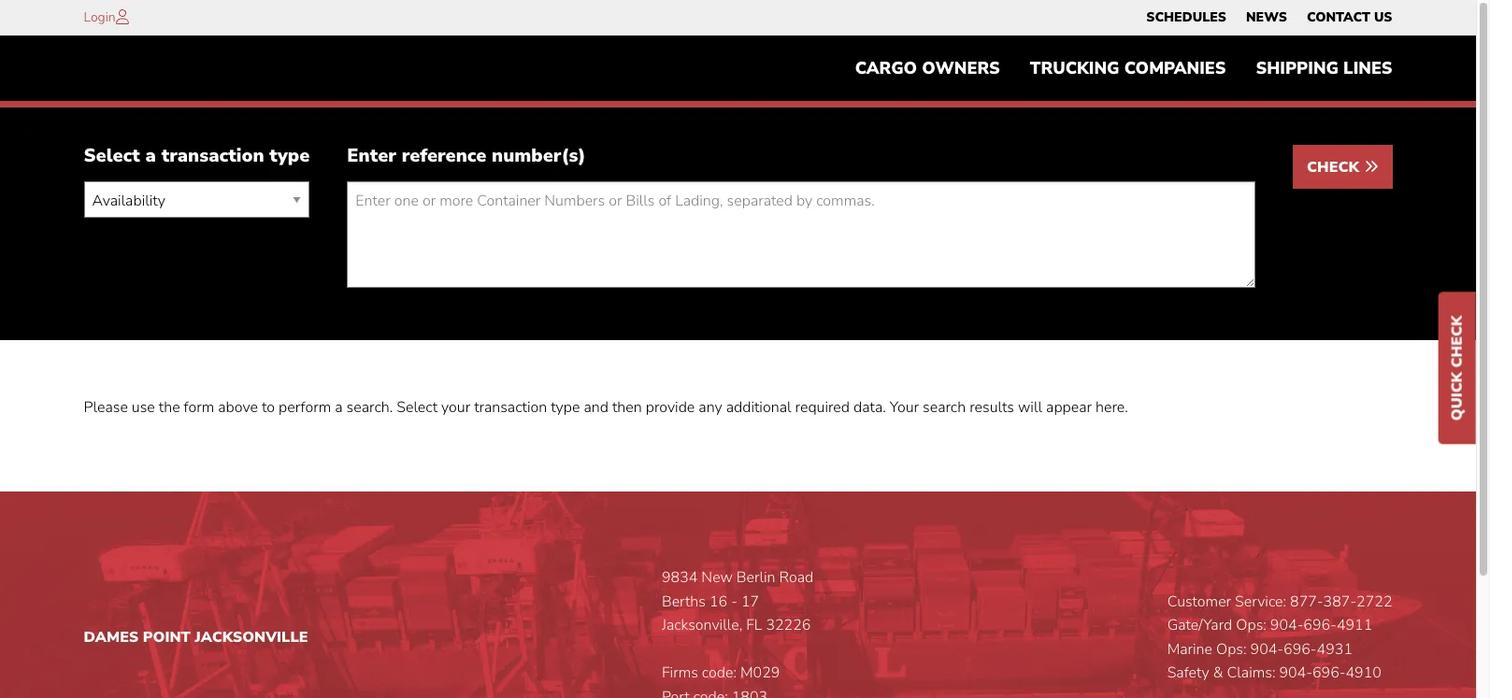 Task type: vqa. For each thing, say whether or not it's contained in the screenshot.
Cargo Owners
yes



Task type: describe. For each thing, give the bounding box(es) containing it.
cargo owners
[[855, 57, 1000, 80]]

dames
[[84, 627, 139, 648]]

1 vertical spatial a
[[335, 398, 343, 418]]

jacksonville
[[195, 627, 308, 648]]

9834 new berlin road berths 16 - 17 jacksonville, fl 32226
[[662, 568, 814, 636]]

above
[[218, 398, 258, 418]]

4911
[[1337, 615, 1373, 636]]

shipping
[[1256, 57, 1339, 80]]

road
[[779, 568, 814, 588]]

shipping lines link
[[1241, 50, 1408, 87]]

code:
[[702, 663, 737, 684]]

required
[[795, 398, 850, 418]]

menu bar containing cargo owners
[[840, 50, 1408, 87]]

16
[[710, 591, 728, 612]]

m029
[[741, 663, 780, 684]]

1 vertical spatial ops:
[[1217, 639, 1247, 660]]

claims:
[[1227, 663, 1276, 684]]

17
[[741, 591, 759, 612]]

enter
[[347, 143, 396, 169]]

1 horizontal spatial select
[[397, 398, 438, 418]]

1 vertical spatial type
[[551, 398, 580, 418]]

trucking companies link
[[1015, 50, 1241, 87]]

contact us link
[[1307, 5, 1393, 31]]

service:
[[1235, 591, 1287, 612]]

quick
[[1447, 372, 1468, 421]]

0 vertical spatial 904-
[[1271, 615, 1304, 636]]

menu bar containing schedules
[[1137, 5, 1403, 31]]

contact
[[1307, 8, 1371, 26]]

check inside check button
[[1307, 157, 1364, 178]]

0 vertical spatial transaction
[[161, 143, 264, 169]]

contact us
[[1307, 8, 1393, 26]]

us
[[1374, 8, 1393, 26]]

companies
[[1125, 57, 1226, 80]]

0 vertical spatial a
[[145, 143, 156, 169]]

quick check link
[[1439, 292, 1476, 444]]

4910
[[1346, 663, 1382, 684]]

enter reference number(s)
[[347, 143, 586, 169]]

your
[[441, 398, 470, 418]]

schedules link
[[1147, 5, 1227, 31]]

quick check
[[1447, 315, 1468, 421]]

data.
[[854, 398, 886, 418]]

firms code:  m029
[[662, 663, 780, 684]]

marine
[[1168, 639, 1213, 660]]

number(s)
[[492, 143, 586, 169]]

check inside quick check link
[[1447, 315, 1468, 367]]

then
[[612, 398, 642, 418]]

2 vertical spatial 696-
[[1313, 663, 1346, 684]]

perform
[[279, 398, 331, 418]]

additional
[[726, 398, 792, 418]]

here.
[[1096, 398, 1128, 418]]

berlin
[[737, 568, 776, 588]]

reference
[[402, 143, 487, 169]]

please use the form above to perform a search. select your transaction type and then provide any additional required data. your search results will appear here.
[[84, 398, 1128, 418]]

will
[[1018, 398, 1043, 418]]

form
[[184, 398, 214, 418]]

login link
[[84, 8, 116, 26]]

your
[[890, 398, 919, 418]]

gate/yard
[[1168, 615, 1233, 636]]



Task type: locate. For each thing, give the bounding box(es) containing it.
1 vertical spatial 904-
[[1251, 639, 1284, 660]]

a
[[145, 143, 156, 169], [335, 398, 343, 418]]

please
[[84, 398, 128, 418]]

the
[[159, 398, 180, 418]]

0 horizontal spatial a
[[145, 143, 156, 169]]

menu bar down schedules link
[[840, 50, 1408, 87]]

1 vertical spatial menu bar
[[840, 50, 1408, 87]]

login
[[84, 8, 116, 26]]

Enter reference number(s) text field
[[347, 182, 1256, 288]]

results
[[970, 398, 1014, 418]]

0 horizontal spatial transaction
[[161, 143, 264, 169]]

ops: down service:
[[1236, 615, 1267, 636]]

type left and
[[551, 398, 580, 418]]

1 vertical spatial 696-
[[1284, 639, 1317, 660]]

provide
[[646, 398, 695, 418]]

new
[[702, 568, 733, 588]]

0 vertical spatial 696-
[[1304, 615, 1337, 636]]

cargo owners link
[[840, 50, 1015, 87]]

1 horizontal spatial transaction
[[474, 398, 547, 418]]

search.
[[347, 398, 393, 418]]

lines
[[1344, 57, 1393, 80]]

firms
[[662, 663, 698, 684]]

387-
[[1324, 591, 1357, 612]]

safety
[[1168, 663, 1210, 684]]

customer service: 877-387-2722 gate/yard ops: 904-696-4911 marine ops: 904-696-4931 safety & claims: 904-696-4910
[[1168, 591, 1393, 684]]

to
[[262, 398, 275, 418]]

904-
[[1271, 615, 1304, 636], [1251, 639, 1284, 660], [1280, 663, 1313, 684]]

use
[[132, 398, 155, 418]]

customer
[[1168, 591, 1232, 612]]

0 vertical spatial type
[[270, 143, 310, 169]]

0 horizontal spatial select
[[84, 143, 140, 169]]

footer containing 9834 new berlin road
[[0, 492, 1476, 698]]

transaction
[[161, 143, 264, 169], [474, 398, 547, 418]]

1 vertical spatial check
[[1447, 315, 1468, 367]]

berths
[[662, 591, 706, 612]]

1 horizontal spatial check
[[1447, 315, 1468, 367]]

0 horizontal spatial check
[[1307, 157, 1364, 178]]

1 vertical spatial select
[[397, 398, 438, 418]]

check button
[[1293, 145, 1393, 189]]

2 vertical spatial 904-
[[1280, 663, 1313, 684]]

angle double right image
[[1364, 159, 1379, 174]]

point
[[143, 627, 191, 648]]

1 horizontal spatial a
[[335, 398, 343, 418]]

0 vertical spatial select
[[84, 143, 140, 169]]

32226
[[766, 615, 811, 636]]

schedules
[[1147, 8, 1227, 26]]

0 horizontal spatial type
[[270, 143, 310, 169]]

select a transaction type
[[84, 143, 310, 169]]

appear
[[1046, 398, 1092, 418]]

search
[[923, 398, 966, 418]]

1 vertical spatial transaction
[[474, 398, 547, 418]]

select
[[84, 143, 140, 169], [397, 398, 438, 418]]

696-
[[1304, 615, 1337, 636], [1284, 639, 1317, 660], [1313, 663, 1346, 684]]

0 vertical spatial menu bar
[[1137, 5, 1403, 31]]

877-
[[1290, 591, 1324, 612]]

any
[[699, 398, 723, 418]]

trucking companies
[[1030, 57, 1226, 80]]

904- right claims:
[[1280, 663, 1313, 684]]

904- up claims:
[[1251, 639, 1284, 660]]

menu bar up shipping
[[1137, 5, 1403, 31]]

owners
[[922, 57, 1000, 80]]

news link
[[1246, 5, 1287, 31]]

check
[[1307, 157, 1364, 178], [1447, 315, 1468, 367]]

904- down "877-"
[[1271, 615, 1304, 636]]

type
[[270, 143, 310, 169], [551, 398, 580, 418]]

1 horizontal spatial type
[[551, 398, 580, 418]]

dames point jacksonville
[[84, 627, 308, 648]]

type left enter
[[270, 143, 310, 169]]

and
[[584, 398, 609, 418]]

&
[[1213, 663, 1223, 684]]

ops:
[[1236, 615, 1267, 636], [1217, 639, 1247, 660]]

menu bar
[[1137, 5, 1403, 31], [840, 50, 1408, 87]]

jacksonville,
[[662, 615, 743, 636]]

fl
[[746, 615, 762, 636]]

ops: up &
[[1217, 639, 1247, 660]]

cargo
[[855, 57, 917, 80]]

2722
[[1357, 591, 1393, 612]]

trucking
[[1030, 57, 1120, 80]]

user image
[[116, 9, 129, 24]]

footer
[[0, 492, 1476, 698]]

news
[[1246, 8, 1287, 26]]

4931
[[1317, 639, 1353, 660]]

0 vertical spatial check
[[1307, 157, 1364, 178]]

9834
[[662, 568, 698, 588]]

-
[[731, 591, 738, 612]]

shipping lines
[[1256, 57, 1393, 80]]

0 vertical spatial ops:
[[1236, 615, 1267, 636]]



